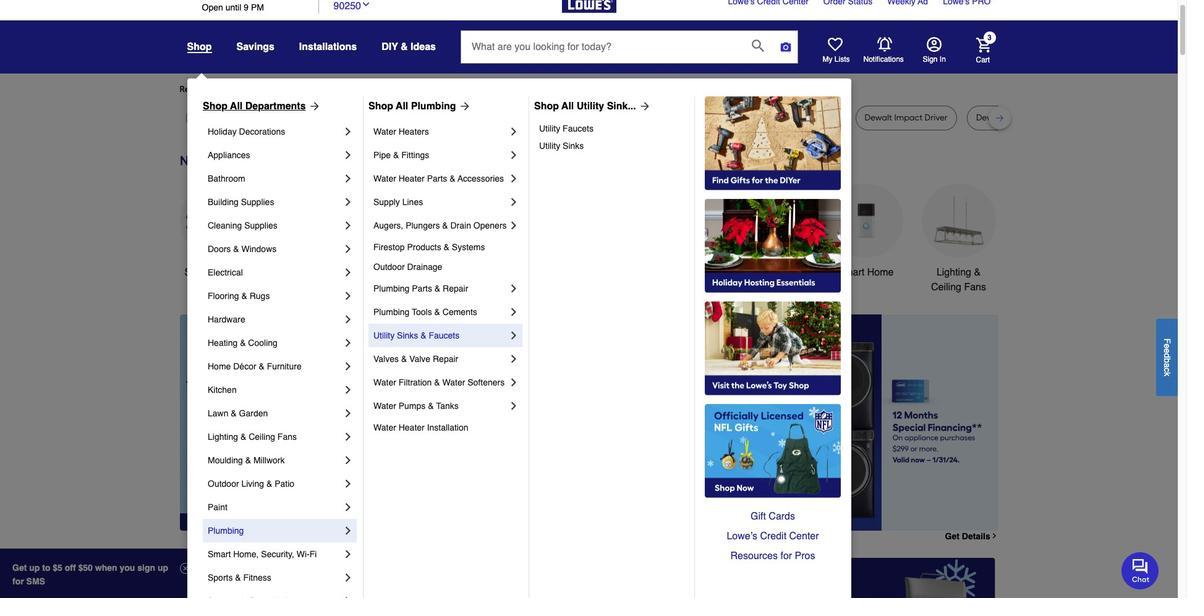 Task type: describe. For each thing, give the bounding box(es) containing it.
outdoor for outdoor drainage
[[373, 262, 405, 272]]

water for water heater parts & accessories
[[373, 174, 396, 184]]

more
[[317, 84, 337, 95]]

sign in button
[[923, 37, 946, 64]]

& inside lawn & garden link
[[231, 409, 237, 419]]

equipment
[[657, 282, 704, 293]]

utility for utility sinks & faucets
[[373, 331, 395, 341]]

doors & windows
[[208, 244, 277, 254]]

& inside the "water heater parts & accessories" "link"
[[450, 174, 455, 184]]

dewalt bit set
[[410, 113, 464, 123]]

heating & cooling
[[208, 338, 278, 348]]

my
[[823, 55, 833, 64]]

cards
[[769, 511, 795, 522]]

softeners
[[468, 378, 505, 388]]

drill bit set
[[587, 113, 628, 123]]

christmas decorations
[[469, 267, 521, 293]]

chevron right image for moulding & millwork
[[342, 454, 354, 467]]

shop button
[[187, 41, 212, 53]]

christmas
[[473, 267, 517, 278]]

chevron right image for appliances
[[342, 149, 354, 161]]

electrical link
[[208, 261, 342, 284]]

2 horizontal spatial arrow right image
[[975, 423, 988, 435]]

plungers
[[406, 221, 440, 231]]

dewalt drill bit set
[[976, 113, 1047, 123]]

set for drill bit set
[[616, 113, 628, 123]]

filtration
[[399, 378, 432, 388]]

scroll to item #2 image
[[668, 509, 697, 514]]

1 horizontal spatial lighting & ceiling fans
[[931, 267, 986, 293]]

patio
[[275, 479, 294, 489]]

chevron right image for sports & fitness
[[342, 572, 354, 584]]

my lists
[[823, 55, 850, 64]]

& inside lighting & ceiling fans
[[974, 267, 981, 278]]

chevron right image for building supplies
[[342, 196, 354, 208]]

0 horizontal spatial lighting & ceiling fans
[[208, 432, 297, 442]]

water heaters link
[[373, 120, 508, 143]]

water for water filtration & water softeners
[[373, 378, 396, 388]]

outdoor living & patio link
[[208, 472, 342, 496]]

scroll to item #4 image
[[727, 509, 757, 514]]

0 vertical spatial lighting & ceiling fans link
[[922, 184, 996, 295]]

shop these last-minute gifts. $99 or less. quantities are limited and won't last. image
[[180, 315, 379, 531]]

c
[[1162, 368, 1172, 372]]

more suggestions for you
[[317, 84, 417, 95]]

smart home
[[838, 267, 894, 278]]

tools for plumbing tools & cements
[[412, 307, 432, 317]]

& inside pipe & fittings link
[[393, 150, 399, 160]]

utility faucets link
[[539, 120, 686, 137]]

lowe's credit center
[[727, 531, 819, 542]]

notifications
[[863, 55, 904, 64]]

windows
[[241, 244, 277, 254]]

0 horizontal spatial fans
[[278, 432, 297, 442]]

departments
[[245, 101, 306, 112]]

& inside 'valves & valve repair' 'link'
[[401, 354, 407, 364]]

recommended
[[180, 84, 239, 95]]

outdoor tools & equipment link
[[643, 184, 718, 295]]

90250
[[334, 0, 361, 11]]

sports & fitness link
[[208, 566, 342, 590]]

bit for dewalt drill bit
[[371, 113, 381, 123]]

augers,
[[373, 221, 403, 231]]

& inside home décor & furniture link
[[259, 362, 265, 372]]

moulding & millwork link
[[208, 449, 342, 472]]

details
[[962, 532, 990, 542]]

dewalt drill
[[710, 113, 754, 123]]

arrow right image for shop all plumbing
[[456, 100, 471, 113]]

drill for dewalt drill bit set
[[1006, 113, 1020, 123]]

sms
[[26, 577, 45, 587]]

firestop products & systems
[[373, 242, 485, 252]]

parts inside "link"
[[427, 174, 447, 184]]

water filtration & water softeners link
[[373, 371, 508, 394]]

chevron right image inside get details link
[[990, 533, 998, 541]]

& inside outdoor living & patio link
[[266, 479, 272, 489]]

home inside home décor & furniture link
[[208, 362, 231, 372]]

all for utility
[[562, 101, 574, 112]]

& inside plumbing tools & cements link
[[434, 307, 440, 317]]

diy
[[382, 41, 398, 53]]

& inside the moulding & millwork link
[[245, 456, 251, 466]]

accessories
[[458, 174, 504, 184]]

pumps
[[399, 401, 426, 411]]

chevron right image for plumbing tools & cements
[[508, 306, 520, 318]]

up to 35 percent off select small appliances. image
[[460, 558, 718, 599]]

chevron right image for cleaning supplies
[[342, 219, 354, 232]]

& inside augers, plungers & drain openers link
[[442, 221, 448, 231]]

& inside utility sinks & faucets link
[[421, 331, 426, 341]]

2 up from the left
[[158, 563, 168, 573]]

utility down recommended searches for you heading
[[577, 101, 604, 112]]

drainage
[[407, 262, 442, 272]]

plumbing for plumbing parts & repair
[[373, 284, 410, 294]]

0 horizontal spatial bathroom link
[[208, 167, 342, 190]]

all for plumbing
[[396, 101, 408, 112]]

& inside doors & windows link
[[233, 244, 239, 254]]

installations
[[299, 41, 357, 53]]

shop all deals link
[[180, 184, 254, 280]]

utility sinks
[[539, 141, 584, 151]]

1 vertical spatial lighting
[[208, 432, 238, 442]]

shop for shop all utility sink...
[[534, 101, 559, 112]]

b
[[1162, 358, 1172, 363]]

shop all plumbing link
[[369, 99, 471, 114]]

dewalt for dewalt drill bit set
[[976, 113, 1004, 123]]

off
[[65, 563, 76, 573]]

millwork
[[253, 456, 285, 466]]

ideas
[[411, 41, 436, 53]]

water for water pumps & tanks
[[373, 401, 396, 411]]

0 vertical spatial bathroom
[[208, 174, 245, 184]]

building supplies
[[208, 197, 274, 207]]

fittings
[[401, 150, 429, 160]]

center
[[789, 531, 819, 542]]

shop all utility sink...
[[534, 101, 636, 112]]

lowe's home improvement account image
[[927, 37, 941, 52]]

valves & valve repair
[[373, 354, 458, 364]]

for inside "get up to $5 off $50 when you sign up for sms"
[[12, 577, 24, 587]]

searches
[[241, 84, 277, 95]]

drain
[[450, 221, 471, 231]]

for up shop all plumbing
[[389, 84, 400, 95]]

chevron right image for kitchen
[[342, 384, 354, 396]]

chevron right image for doors & windows
[[342, 243, 354, 255]]

& inside 'outdoor tools & equipment'
[[709, 267, 716, 278]]

dewalt for dewalt tool
[[251, 113, 279, 123]]

1 vertical spatial ceiling
[[249, 432, 275, 442]]

chevron right image for plumbing parts & repair
[[508, 283, 520, 295]]

repair for plumbing parts & repair
[[443, 284, 468, 294]]

water up tanks
[[442, 378, 465, 388]]

wi-
[[297, 550, 310, 560]]

products
[[407, 242, 441, 252]]

systems
[[452, 242, 485, 252]]

home décor & furniture
[[208, 362, 302, 372]]

credit
[[760, 531, 787, 542]]

impact driver
[[783, 113, 836, 123]]

& inside water filtration & water softeners link
[[434, 378, 440, 388]]

chevron right image for valves & valve repair
[[508, 353, 520, 365]]

smart for smart home
[[838, 267, 865, 278]]

supply lines
[[373, 197, 423, 207]]

kitchen
[[208, 385, 237, 395]]

to
[[42, 563, 50, 573]]

chevron right image for hardware
[[342, 313, 354, 326]]

up to 30 percent off select major appliances. plus, save up to an extra $750 on major appliances. image
[[399, 315, 998, 531]]

chevron right image for lawn & garden
[[342, 407, 354, 420]]

supply lines link
[[373, 190, 508, 214]]

holiday
[[208, 127, 237, 137]]

lowe's home improvement notification center image
[[877, 37, 892, 52]]

shop all plumbing
[[369, 101, 456, 112]]

lowe's
[[727, 531, 757, 542]]

supplies for building supplies
[[241, 197, 274, 207]]

fans inside lighting & ceiling fans
[[964, 282, 986, 293]]

chevron right image for plumbing
[[342, 525, 354, 537]]

chevron right image for water filtration & water softeners
[[508, 377, 520, 389]]

in
[[940, 55, 946, 64]]

camera image
[[780, 41, 792, 53]]

dewalt drill bit
[[325, 113, 381, 123]]

outdoor for outdoor tools & equipment
[[645, 267, 681, 278]]

sports & fitness
[[208, 573, 271, 583]]

building
[[208, 197, 239, 207]]

dewalt for dewalt drill bit
[[325, 113, 353, 123]]

sink...
[[607, 101, 636, 112]]

smart home, security, wi-fi link
[[208, 543, 342, 566]]

diy & ideas
[[382, 41, 436, 53]]

water for water heaters
[[373, 127, 396, 137]]

chevron right image for water heater parts & accessories
[[508, 173, 520, 185]]

living
[[241, 479, 264, 489]]

arrow right image for shop all departments
[[306, 100, 321, 113]]

tools for outdoor tools & equipment
[[683, 267, 706, 278]]

all for departments
[[230, 101, 243, 112]]

lines
[[402, 197, 423, 207]]

1 horizontal spatial lighting
[[937, 267, 971, 278]]

up to 30 percent off select grills and accessories. image
[[738, 558, 996, 599]]

for left pros
[[781, 551, 792, 562]]

utility for utility sinks
[[539, 141, 560, 151]]

cements
[[443, 307, 477, 317]]

holiday hosting essentials. image
[[705, 199, 841, 293]]

& inside plumbing parts & repair link
[[435, 284, 440, 294]]

impact for impact driver
[[783, 113, 811, 123]]

lawn & garden link
[[208, 402, 342, 425]]

deals
[[224, 267, 249, 278]]

& inside 'firestop products & systems' link
[[444, 242, 449, 252]]

officially licensed n f l gifts. shop now. image
[[705, 404, 841, 498]]



Task type: locate. For each thing, give the bounding box(es) containing it.
0 vertical spatial sinks
[[563, 141, 584, 151]]

& inside sports & fitness link
[[235, 573, 241, 583]]

get up sms
[[12, 563, 27, 573]]

0 horizontal spatial faucets
[[429, 331, 460, 341]]

1 horizontal spatial impact
[[783, 113, 811, 123]]

2 heater from the top
[[399, 423, 425, 433]]

plumbing down paint
[[208, 526, 244, 536]]

pipe & fittings
[[373, 150, 429, 160]]

2 bit from the left
[[440, 113, 450, 123]]

water heater parts & accessories link
[[373, 167, 508, 190]]

0 horizontal spatial impact
[[493, 113, 521, 123]]

0 vertical spatial ceiling
[[931, 282, 961, 293]]

0 vertical spatial smart
[[838, 267, 865, 278]]

0 vertical spatial get
[[945, 532, 960, 542]]

0 horizontal spatial set
[[452, 113, 464, 123]]

find gifts for the diyer. image
[[705, 96, 841, 190]]

1 horizontal spatial driver
[[813, 113, 836, 123]]

home
[[867, 267, 894, 278], [208, 362, 231, 372]]

1 horizontal spatial lighting & ceiling fans link
[[922, 184, 996, 295]]

1 vertical spatial fans
[[278, 432, 297, 442]]

5 dewalt from the left
[[710, 113, 738, 123]]

décor
[[233, 362, 256, 372]]

0 horizontal spatial driver
[[523, 113, 546, 123]]

shop all deals
[[185, 267, 249, 278]]

you
[[120, 563, 135, 573]]

1 horizontal spatial bathroom link
[[736, 184, 810, 280]]

1 bit from the left
[[371, 113, 381, 123]]

for left sms
[[12, 577, 24, 587]]

drill for dewalt drill
[[740, 113, 754, 123]]

faucets up 'valves & valve repair' 'link'
[[429, 331, 460, 341]]

outdoor down the firestop
[[373, 262, 405, 272]]

0 vertical spatial decorations
[[239, 127, 285, 137]]

bathroom
[[208, 174, 245, 184], [752, 267, 795, 278]]

water inside water heaters 'link'
[[373, 127, 396, 137]]

smart for smart home, security, wi-fi
[[208, 550, 231, 560]]

& inside flooring & rugs link
[[241, 291, 247, 301]]

f e e d b a c k
[[1162, 338, 1172, 376]]

5 bit from the left
[[1023, 113, 1033, 123]]

fans
[[964, 282, 986, 293], [278, 432, 297, 442]]

3 driver from the left
[[925, 113, 948, 123]]

smart
[[838, 267, 865, 278], [208, 550, 231, 560]]

get
[[945, 532, 960, 542], [12, 563, 27, 573]]

you up shop all plumbing
[[402, 84, 417, 95]]

0 horizontal spatial smart
[[208, 550, 231, 560]]

0 horizontal spatial lighting
[[208, 432, 238, 442]]

valves
[[373, 354, 399, 364]]

heater for installation
[[399, 423, 425, 433]]

outdoor up equipment
[[645, 267, 681, 278]]

supplies up windows
[[244, 221, 278, 231]]

e up d
[[1162, 344, 1172, 349]]

heater for parts
[[399, 174, 425, 184]]

3 shop from the left
[[534, 101, 559, 112]]

1 you from the left
[[292, 84, 307, 95]]

e up b
[[1162, 349, 1172, 353]]

Search Query text field
[[461, 31, 742, 63]]

paint
[[208, 503, 227, 513]]

plumbing up 'dewalt bit set'
[[411, 101, 456, 112]]

chevron right image
[[342, 126, 354, 138], [342, 149, 354, 161], [342, 173, 354, 185], [508, 219, 520, 232], [342, 243, 354, 255], [342, 266, 354, 279], [342, 290, 354, 302], [508, 306, 520, 318], [508, 377, 520, 389], [508, 400, 520, 412], [342, 431, 354, 443], [342, 454, 354, 467], [342, 501, 354, 514], [342, 525, 354, 537], [990, 533, 998, 541]]

augers, plungers & drain openers link
[[373, 214, 508, 237]]

heater inside "link"
[[399, 174, 425, 184]]

3 dewalt from the left
[[325, 113, 353, 123]]

1 horizontal spatial up
[[158, 563, 168, 573]]

1 horizontal spatial bathroom
[[752, 267, 795, 278]]

1 horizontal spatial arrow right image
[[456, 100, 471, 113]]

heating
[[208, 338, 238, 348]]

bit for dewalt drill bit set
[[1023, 113, 1033, 123]]

1 dewalt from the left
[[195, 113, 223, 123]]

gift cards link
[[705, 507, 841, 527]]

all up the water heaters
[[396, 101, 408, 112]]

shop down open
[[187, 41, 212, 53]]

2 set from the left
[[616, 113, 628, 123]]

utility up utility sinks
[[539, 124, 560, 134]]

smart home, security, wi-fi
[[208, 550, 317, 560]]

gift cards
[[751, 511, 795, 522]]

1 horizontal spatial set
[[616, 113, 628, 123]]

2 shop from the left
[[369, 101, 393, 112]]

all up utility faucets
[[562, 101, 574, 112]]

1 vertical spatial sinks
[[397, 331, 418, 341]]

installations button
[[299, 36, 357, 58]]

1 vertical spatial parts
[[412, 284, 432, 294]]

1 horizontal spatial sinks
[[563, 141, 584, 151]]

1 horizontal spatial shop
[[369, 101, 393, 112]]

suggestions
[[339, 84, 387, 95]]

0 vertical spatial repair
[[443, 284, 468, 294]]

arrow right image inside shop all departments link
[[306, 100, 321, 113]]

dewalt for dewalt impact driver
[[865, 113, 892, 123]]

driver
[[523, 113, 546, 123], [813, 113, 836, 123], [925, 113, 948, 123]]

1 horizontal spatial outdoor
[[373, 262, 405, 272]]

0 vertical spatial shop
[[187, 41, 212, 53]]

chevron down image
[[361, 0, 371, 9]]

all inside "link"
[[210, 267, 221, 278]]

90250 button
[[334, 0, 371, 13]]

sinks up valves & valve repair
[[397, 331, 418, 341]]

3 bit from the left
[[548, 113, 558, 123]]

dewalt for dewalt drill
[[710, 113, 738, 123]]

0 vertical spatial lighting
[[937, 267, 971, 278]]

utility faucets
[[539, 124, 594, 134]]

shop inside shop all utility sink... link
[[534, 101, 559, 112]]

water filtration & water softeners
[[373, 378, 505, 388]]

supplies up cleaning supplies
[[241, 197, 274, 207]]

3 drill from the left
[[740, 113, 754, 123]]

sign
[[923, 55, 938, 64]]

shop down more suggestions for you link
[[369, 101, 393, 112]]

up
[[29, 563, 40, 573], [158, 563, 168, 573]]

3
[[988, 34, 992, 42]]

1 vertical spatial decorations
[[469, 282, 521, 293]]

6 dewalt from the left
[[865, 113, 892, 123]]

tools up plumbing parts & repair
[[391, 267, 414, 278]]

sign
[[137, 563, 155, 573]]

1 vertical spatial lighting & ceiling fans link
[[208, 425, 342, 449]]

water for water heater installation
[[373, 423, 396, 433]]

1 drill from the left
[[355, 113, 369, 123]]

1 horizontal spatial smart
[[838, 267, 865, 278]]

all left deals
[[210, 267, 221, 278]]

1 vertical spatial repair
[[433, 354, 458, 364]]

0 horizontal spatial lighting & ceiling fans link
[[208, 425, 342, 449]]

you
[[292, 84, 307, 95], [402, 84, 417, 95]]

home décor & furniture link
[[208, 355, 342, 378]]

plumbing up utility sinks & faucets
[[373, 307, 410, 317]]

all down recommended searches for you
[[230, 101, 243, 112]]

recommended searches for you
[[180, 84, 307, 95]]

chevron right image for supply lines
[[508, 196, 520, 208]]

0 horizontal spatial get
[[12, 563, 27, 573]]

2 you from the left
[[402, 84, 417, 95]]

plumbing for plumbing tools & cements
[[373, 307, 410, 317]]

outdoor for outdoor living & patio
[[208, 479, 239, 489]]

all for deals
[[210, 267, 221, 278]]

water inside water heater installation link
[[373, 423, 396, 433]]

chevron right image for bathroom
[[342, 173, 354, 185]]

None search field
[[461, 30, 798, 75]]

lowe's home improvement cart image
[[976, 37, 991, 52]]

up right sign
[[158, 563, 168, 573]]

3 set from the left
[[1035, 113, 1047, 123]]

repair down outdoor drainage link
[[443, 284, 468, 294]]

chevron right image for water pumps & tanks
[[508, 400, 520, 412]]

2 driver from the left
[[813, 113, 836, 123]]

shop inside shop all plumbing link
[[369, 101, 393, 112]]

water pumps & tanks link
[[373, 394, 508, 418]]

plumbing down outdoor drainage
[[373, 284, 410, 294]]

1 horizontal spatial get
[[945, 532, 960, 542]]

heater down pumps
[[399, 423, 425, 433]]

arrow right image
[[636, 100, 651, 113]]

driver for impact driver
[[813, 113, 836, 123]]

chevron right image for lighting & ceiling fans
[[342, 431, 354, 443]]

resources for pros link
[[705, 547, 841, 566]]

tools up equipment
[[683, 267, 706, 278]]

repair up water filtration & water softeners link
[[433, 354, 458, 364]]

shop inside "link"
[[185, 267, 208, 278]]

impact
[[493, 113, 521, 123], [783, 113, 811, 123], [894, 113, 923, 123]]

1 vertical spatial shop
[[185, 267, 208, 278]]

christmas decorations link
[[458, 184, 532, 295]]

sinks
[[563, 141, 584, 151], [397, 331, 418, 341]]

2 horizontal spatial driver
[[925, 113, 948, 123]]

2 drill from the left
[[587, 113, 601, 123]]

ceiling inside lighting & ceiling fans
[[931, 282, 961, 293]]

4 dewalt from the left
[[410, 113, 437, 123]]

dewalt for dewalt bit set
[[410, 113, 437, 123]]

driver down my
[[813, 113, 836, 123]]

2 horizontal spatial impact
[[894, 113, 923, 123]]

utility
[[577, 101, 604, 112], [539, 124, 560, 134], [539, 141, 560, 151], [373, 331, 395, 341]]

1 vertical spatial supplies
[[244, 221, 278, 231]]

water left pumps
[[373, 401, 396, 411]]

decorations down christmas
[[469, 282, 521, 293]]

0 horizontal spatial shop
[[203, 101, 228, 112]]

shop for shop all plumbing
[[369, 101, 393, 112]]

0 horizontal spatial you
[[292, 84, 307, 95]]

2 impact from the left
[[783, 113, 811, 123]]

1 impact from the left
[[493, 113, 521, 123]]

chevron right image for home décor & furniture
[[342, 360, 354, 373]]

decorations for holiday
[[239, 127, 285, 137]]

shop for shop all deals
[[185, 267, 208, 278]]

drill for dewalt drill bit
[[355, 113, 369, 123]]

home inside smart home link
[[867, 267, 894, 278]]

outdoor living & patio
[[208, 479, 294, 489]]

arrow right image
[[306, 100, 321, 113], [456, 100, 471, 113], [975, 423, 988, 435]]

decorations for christmas
[[469, 282, 521, 293]]

cleaning supplies
[[208, 221, 278, 231]]

furniture
[[267, 362, 302, 372]]

2 horizontal spatial set
[[1035, 113, 1047, 123]]

$50
[[78, 563, 93, 573]]

you for more suggestions for you
[[402, 84, 417, 95]]

scroll to item #5 image
[[757, 509, 786, 514]]

chevron right image for paint
[[342, 501, 354, 514]]

chevron right image for flooring & rugs
[[342, 290, 354, 302]]

get up to 2 free select tools or batteries when you buy 1 with select purchases. image
[[182, 558, 440, 599]]

supplies for cleaning supplies
[[244, 221, 278, 231]]

arrow left image
[[410, 423, 422, 435]]

driver for impact driver bit
[[523, 113, 546, 123]]

shop down recommended
[[203, 101, 228, 112]]

shop for shop all departments
[[203, 101, 228, 112]]

0 vertical spatial parts
[[427, 174, 447, 184]]

tools down plumbing parts & repair
[[412, 307, 432, 317]]

1 horizontal spatial decorations
[[469, 282, 521, 293]]

chat invite button image
[[1122, 552, 1159, 590]]

sign in
[[923, 55, 946, 64]]

savings button
[[236, 36, 274, 58]]

smart inside 'link'
[[208, 550, 231, 560]]

0 vertical spatial heater
[[399, 174, 425, 184]]

2 dewalt from the left
[[251, 113, 279, 123]]

cleaning
[[208, 221, 242, 231]]

rugs
[[250, 291, 270, 301]]

4 bit from the left
[[604, 113, 614, 123]]

chevron right image for electrical
[[342, 266, 354, 279]]

supplies
[[241, 197, 274, 207], [244, 221, 278, 231]]

parts down drainage at left top
[[412, 284, 432, 294]]

0 horizontal spatial home
[[208, 362, 231, 372]]

water heater parts & accessories
[[373, 174, 504, 184]]

3 impact from the left
[[894, 113, 923, 123]]

1 vertical spatial lighting & ceiling fans
[[208, 432, 297, 442]]

1 horizontal spatial you
[[402, 84, 417, 95]]

4 drill from the left
[[1006, 113, 1020, 123]]

utility up valves
[[373, 331, 395, 341]]

get for get up to $5 off $50 when you sign up for sms
[[12, 563, 27, 573]]

1 e from the top
[[1162, 344, 1172, 349]]

resources for pros
[[731, 551, 815, 562]]

sinks for utility sinks
[[563, 141, 584, 151]]

2 horizontal spatial outdoor
[[645, 267, 681, 278]]

1 vertical spatial bathroom
[[752, 267, 795, 278]]

utility sinks & faucets
[[373, 331, 460, 341]]

chevron right image for outdoor living & patio
[[342, 478, 354, 490]]

1 vertical spatial get
[[12, 563, 27, 573]]

faucets down shop all utility sink...
[[563, 124, 594, 134]]

2 horizontal spatial shop
[[534, 101, 559, 112]]

kitchen link
[[208, 378, 342, 402]]

chevron right image for water heaters
[[508, 126, 520, 138]]

flooring
[[208, 291, 239, 301]]

0 vertical spatial fans
[[964, 282, 986, 293]]

0 vertical spatial home
[[867, 267, 894, 278]]

heaters
[[399, 127, 429, 137]]

d
[[1162, 353, 1172, 358]]

open
[[202, 2, 223, 12]]

1 vertical spatial faucets
[[429, 331, 460, 341]]

water up pipe
[[373, 127, 396, 137]]

drill
[[355, 113, 369, 123], [587, 113, 601, 123], [740, 113, 754, 123], [1006, 113, 1020, 123]]

tools inside 'outdoor tools & equipment'
[[683, 267, 706, 278]]

search image
[[752, 39, 764, 52]]

1 up from the left
[[29, 563, 40, 573]]

bit for impact driver bit
[[548, 113, 558, 123]]

decorations down dewalt tool
[[239, 127, 285, 137]]

0 horizontal spatial up
[[29, 563, 40, 573]]

garden
[[239, 409, 268, 419]]

water down valves
[[373, 378, 396, 388]]

plumbing
[[411, 101, 456, 112], [373, 284, 410, 294], [373, 307, 410, 317], [208, 526, 244, 536]]

& inside heating & cooling link
[[240, 338, 246, 348]]

1 horizontal spatial faucets
[[563, 124, 594, 134]]

driver down sign in at the right of page
[[925, 113, 948, 123]]

0 vertical spatial faucets
[[563, 124, 594, 134]]

outdoor down the moulding
[[208, 479, 239, 489]]

shop left the electrical
[[185, 267, 208, 278]]

flooring & rugs
[[208, 291, 270, 301]]

get details
[[945, 532, 990, 542]]

1 set from the left
[[452, 113, 464, 123]]

outdoor drainage link
[[373, 257, 520, 277]]

set for dewalt bit set
[[452, 113, 464, 123]]

plumbing tools & cements
[[373, 307, 477, 317]]

water left 'arrow left' image
[[373, 423, 396, 433]]

shop up impact driver bit
[[534, 101, 559, 112]]

shop for shop
[[187, 41, 212, 53]]

arrow right image inside shop all plumbing link
[[456, 100, 471, 113]]

0 vertical spatial lighting & ceiling fans
[[931, 267, 986, 293]]

utility down utility faucets
[[539, 141, 560, 151]]

new deals every day during 25 days of deals image
[[180, 150, 998, 171]]

get for get details
[[945, 532, 960, 542]]

get inside "get up to $5 off $50 when you sign up for sms"
[[12, 563, 27, 573]]

sinks for utility sinks & faucets
[[397, 331, 418, 341]]

water inside the "water heater parts & accessories" "link"
[[373, 174, 396, 184]]

1 vertical spatial home
[[208, 362, 231, 372]]

up left to
[[29, 563, 40, 573]]

1 horizontal spatial ceiling
[[931, 282, 961, 293]]

2 e from the top
[[1162, 349, 1172, 353]]

repair for valves & valve repair
[[433, 354, 458, 364]]

lowe's home improvement logo image
[[562, 0, 616, 28]]

lighting & ceiling fans
[[931, 267, 986, 293], [208, 432, 297, 442]]

dewalt for dewalt
[[195, 113, 223, 123]]

chevron right image for augers, plungers & drain openers
[[508, 219, 520, 232]]

chevron right image for smart home, security, wi-fi
[[342, 548, 354, 561]]

f e e d b a c k button
[[1156, 319, 1178, 396]]

visit the lowe's toy shop. image
[[705, 302, 841, 396]]

pros
[[795, 551, 815, 562]]

1 heater from the top
[[399, 174, 425, 184]]

chevron right image for utility sinks & faucets
[[508, 330, 520, 342]]

0 horizontal spatial decorations
[[239, 127, 285, 137]]

sinks down utility faucets
[[563, 141, 584, 151]]

& inside diy & ideas button
[[401, 41, 408, 53]]

driver up utility faucets
[[523, 113, 546, 123]]

cart
[[976, 55, 990, 64]]

set
[[452, 113, 464, 123], [616, 113, 628, 123], [1035, 113, 1047, 123]]

chevron right image for holiday decorations
[[342, 126, 354, 138]]

building supplies link
[[208, 190, 342, 214]]

1 vertical spatial smart
[[208, 550, 231, 560]]

chevron right image for heating & cooling
[[342, 337, 354, 349]]

heater up lines
[[399, 174, 425, 184]]

water heater installation
[[373, 423, 468, 433]]

& inside water pumps & tanks link
[[428, 401, 434, 411]]

water up supply
[[373, 174, 396, 184]]

pipe
[[373, 150, 391, 160]]

1 horizontal spatial home
[[867, 267, 894, 278]]

lowe's home improvement lists image
[[828, 37, 842, 52]]

utility for utility faucets
[[539, 124, 560, 134]]

chevron right image for pipe & fittings
[[508, 149, 520, 161]]

more suggestions for you link
[[317, 83, 426, 96]]

for up departments
[[279, 84, 290, 95]]

1 vertical spatial heater
[[399, 423, 425, 433]]

0 horizontal spatial bathroom
[[208, 174, 245, 184]]

impact for impact driver bit
[[493, 113, 521, 123]]

1 horizontal spatial fans
[[964, 282, 986, 293]]

1 shop from the left
[[203, 101, 228, 112]]

for
[[279, 84, 290, 95], [389, 84, 400, 95], [781, 551, 792, 562], [12, 577, 24, 587]]

you for recommended searches for you
[[292, 84, 307, 95]]

get left details
[[945, 532, 960, 542]]

valves & valve repair link
[[373, 347, 508, 371]]

outdoor inside 'outdoor tools & equipment'
[[645, 267, 681, 278]]

repair inside 'link'
[[433, 354, 458, 364]]

plumbing for plumbing
[[208, 526, 244, 536]]

you left more
[[292, 84, 307, 95]]

parts down pipe & fittings link
[[427, 174, 447, 184]]

water inside water pumps & tanks link
[[373, 401, 396, 411]]

0 horizontal spatial outdoor
[[208, 479, 239, 489]]

0 horizontal spatial arrow right image
[[306, 100, 321, 113]]

until
[[225, 2, 241, 12]]

7 dewalt from the left
[[976, 113, 1004, 123]]

dewalt tool
[[251, 113, 297, 123]]

hardware link
[[208, 308, 342, 331]]

chevron right image
[[508, 126, 520, 138], [508, 149, 520, 161], [508, 173, 520, 185], [342, 196, 354, 208], [508, 196, 520, 208], [342, 219, 354, 232], [508, 283, 520, 295], [342, 313, 354, 326], [508, 330, 520, 342], [342, 337, 354, 349], [508, 353, 520, 365], [342, 360, 354, 373], [342, 384, 354, 396], [342, 407, 354, 420], [342, 478, 354, 490], [342, 548, 354, 561], [342, 572, 354, 584], [342, 595, 354, 599]]

shop inside shop all departments link
[[203, 101, 228, 112]]

recommended searches for you heading
[[180, 83, 998, 96]]

0 vertical spatial supplies
[[241, 197, 274, 207]]

0 horizontal spatial ceiling
[[249, 432, 275, 442]]

1 driver from the left
[[523, 113, 546, 123]]

0 horizontal spatial sinks
[[397, 331, 418, 341]]



Task type: vqa. For each thing, say whether or not it's contained in the screenshot.
The Supplies in the Building Supplies link
yes



